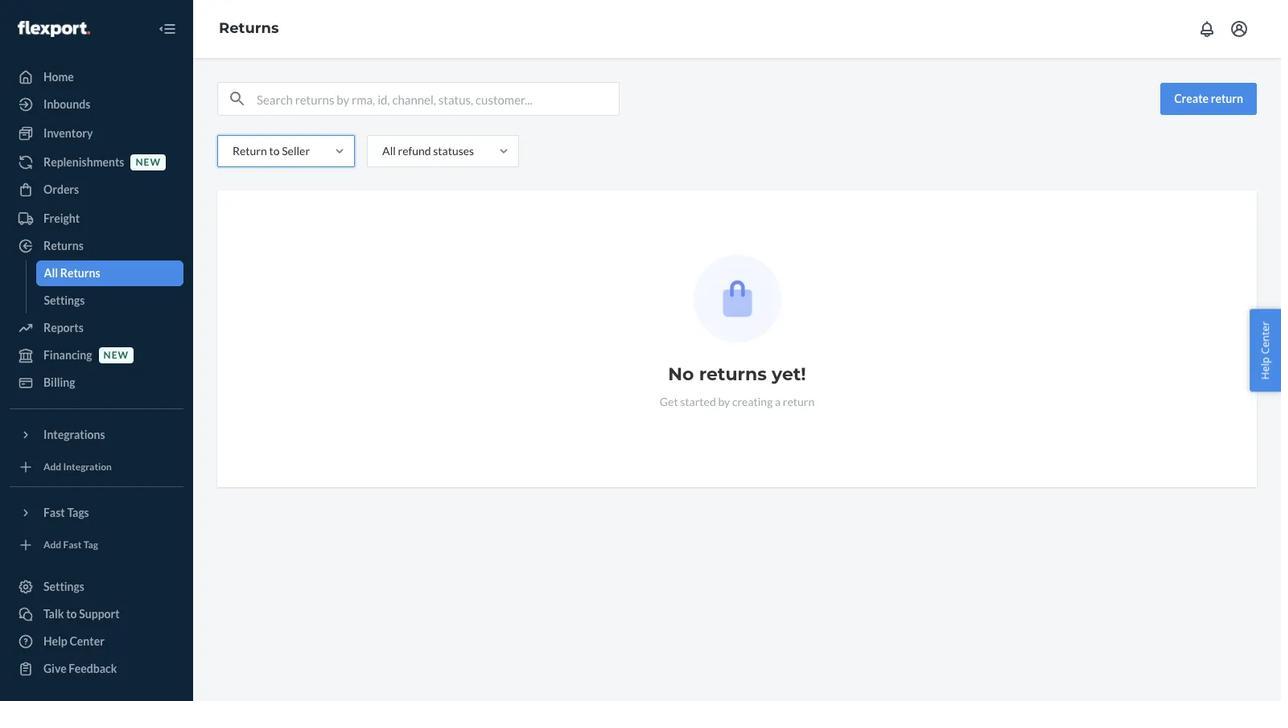 Task type: describe. For each thing, give the bounding box(es) containing it.
give
[[43, 662, 66, 676]]

by
[[718, 395, 730, 409]]

integrations button
[[10, 422, 183, 448]]

add for add fast tag
[[43, 539, 61, 552]]

1 vertical spatial returns link
[[10, 233, 183, 259]]

to for return
[[269, 144, 280, 158]]

open account menu image
[[1230, 19, 1249, 39]]

0 horizontal spatial return
[[783, 395, 815, 409]]

integrations
[[43, 428, 105, 442]]

billing link
[[10, 370, 183, 396]]

fast inside fast tags dropdown button
[[43, 506, 65, 520]]

all refund statuses
[[382, 144, 474, 158]]

creating
[[732, 395, 773, 409]]

return to seller
[[233, 144, 310, 158]]

help center link
[[10, 629, 183, 655]]

seller
[[282, 144, 310, 158]]

inventory
[[43, 126, 93, 140]]

inbounds
[[43, 97, 90, 111]]

billing
[[43, 376, 75, 389]]

2 vertical spatial returns
[[60, 266, 100, 280]]

tags
[[67, 506, 89, 520]]

replenishments
[[43, 155, 124, 169]]

1 vertical spatial returns
[[43, 239, 84, 253]]

close navigation image
[[158, 19, 177, 39]]

empty list image
[[693, 255, 781, 343]]

all returns link
[[36, 261, 183, 286]]

all for all returns
[[44, 266, 58, 280]]

add for add integration
[[43, 461, 61, 473]]

financing
[[43, 348, 92, 362]]

flexport logo image
[[18, 21, 90, 37]]

refund
[[398, 144, 431, 158]]

help center inside button
[[1258, 322, 1273, 380]]

inventory link
[[10, 121, 183, 146]]

yet!
[[772, 364, 806, 385]]

started
[[680, 395, 716, 409]]

help center button
[[1250, 310, 1281, 392]]

add integration link
[[10, 455, 183, 480]]

fast inside add fast tag link
[[63, 539, 82, 552]]

home link
[[10, 64, 183, 90]]

freight link
[[10, 206, 183, 232]]

feedback
[[69, 662, 117, 676]]

new for replenishments
[[136, 156, 161, 169]]

support
[[79, 608, 120, 621]]

a
[[775, 395, 781, 409]]

new for financing
[[103, 350, 129, 362]]

get started by creating a return
[[660, 395, 815, 409]]

talk
[[43, 608, 64, 621]]



Task type: vqa. For each thing, say whether or not it's contained in the screenshot.
Replenishments
yes



Task type: locate. For each thing, give the bounding box(es) containing it.
fast left tags
[[43, 506, 65, 520]]

orders
[[43, 183, 79, 196]]

talk to support button
[[10, 602, 183, 628]]

reports
[[43, 321, 84, 335]]

add fast tag
[[43, 539, 98, 552]]

1 horizontal spatial help
[[1258, 357, 1273, 380]]

integration
[[63, 461, 112, 473]]

fast left tag
[[63, 539, 82, 552]]

0 horizontal spatial help
[[43, 635, 67, 649]]

1 vertical spatial return
[[783, 395, 815, 409]]

add integration
[[43, 461, 112, 473]]

give feedback button
[[10, 657, 183, 682]]

all returns
[[44, 266, 100, 280]]

returns
[[219, 19, 279, 37], [43, 239, 84, 253], [60, 266, 100, 280]]

create
[[1174, 92, 1209, 105]]

home
[[43, 70, 74, 84]]

2 settings from the top
[[43, 580, 84, 594]]

reports link
[[10, 315, 183, 341]]

inbounds link
[[10, 92, 183, 117]]

return right a
[[783, 395, 815, 409]]

1 horizontal spatial to
[[269, 144, 280, 158]]

create return button
[[1161, 83, 1257, 115]]

new down reports link
[[103, 350, 129, 362]]

to for talk
[[66, 608, 77, 621]]

add fast tag link
[[10, 533, 183, 558]]

1 settings from the top
[[44, 294, 85, 307]]

0 horizontal spatial returns link
[[10, 233, 183, 259]]

0 vertical spatial new
[[136, 156, 161, 169]]

0 vertical spatial returns
[[219, 19, 279, 37]]

help inside the help center button
[[1258, 357, 1273, 380]]

help inside help center link
[[43, 635, 67, 649]]

1 horizontal spatial help center
[[1258, 322, 1273, 380]]

0 vertical spatial help
[[1258, 357, 1273, 380]]

center inside button
[[1258, 322, 1273, 355]]

all down freight
[[44, 266, 58, 280]]

1 vertical spatial help
[[43, 635, 67, 649]]

return
[[1211, 92, 1243, 105], [783, 395, 815, 409]]

0 horizontal spatial new
[[103, 350, 129, 362]]

0 vertical spatial return
[[1211, 92, 1243, 105]]

all for all refund statuses
[[382, 144, 396, 158]]

0 vertical spatial settings link
[[36, 288, 183, 314]]

1 vertical spatial add
[[43, 539, 61, 552]]

to inside button
[[66, 608, 77, 621]]

add left 'integration'
[[43, 461, 61, 473]]

0 vertical spatial to
[[269, 144, 280, 158]]

0 vertical spatial add
[[43, 461, 61, 473]]

open notifications image
[[1197, 19, 1217, 39]]

1 horizontal spatial center
[[1258, 322, 1273, 355]]

0 vertical spatial returns link
[[219, 19, 279, 37]]

1 add from the top
[[43, 461, 61, 473]]

settings link
[[36, 288, 183, 314], [10, 575, 183, 600]]

all left refund
[[382, 144, 396, 158]]

1 horizontal spatial new
[[136, 156, 161, 169]]

new
[[136, 156, 161, 169], [103, 350, 129, 362]]

statuses
[[433, 144, 474, 158]]

to left seller
[[269, 144, 280, 158]]

add down the fast tags
[[43, 539, 61, 552]]

1 vertical spatial help center
[[43, 635, 105, 649]]

settings link up the support
[[10, 575, 183, 600]]

all inside all returns link
[[44, 266, 58, 280]]

1 vertical spatial fast
[[63, 539, 82, 552]]

2 add from the top
[[43, 539, 61, 552]]

return
[[233, 144, 267, 158]]

help
[[1258, 357, 1273, 380], [43, 635, 67, 649]]

1 vertical spatial settings
[[43, 580, 84, 594]]

1 horizontal spatial return
[[1211, 92, 1243, 105]]

all
[[382, 144, 396, 158], [44, 266, 58, 280]]

new up orders link
[[136, 156, 161, 169]]

return inside button
[[1211, 92, 1243, 105]]

get
[[660, 395, 678, 409]]

0 vertical spatial center
[[1258, 322, 1273, 355]]

1 horizontal spatial all
[[382, 144, 396, 158]]

0 horizontal spatial help center
[[43, 635, 105, 649]]

fast
[[43, 506, 65, 520], [63, 539, 82, 552]]

1 vertical spatial to
[[66, 608, 77, 621]]

0 vertical spatial settings
[[44, 294, 85, 307]]

help center
[[1258, 322, 1273, 380], [43, 635, 105, 649]]

1 vertical spatial settings link
[[10, 575, 183, 600]]

return right create
[[1211, 92, 1243, 105]]

1 vertical spatial new
[[103, 350, 129, 362]]

create return
[[1174, 92, 1243, 105]]

fast tags button
[[10, 501, 183, 526]]

returns
[[699, 364, 767, 385]]

0 horizontal spatial to
[[66, 608, 77, 621]]

settings up reports
[[44, 294, 85, 307]]

no returns yet!
[[668, 364, 806, 385]]

Search returns by rma, id, channel, status, customer... text field
[[257, 83, 619, 115]]

settings link down all returns link
[[36, 288, 183, 314]]

0 vertical spatial all
[[382, 144, 396, 158]]

settings
[[44, 294, 85, 307], [43, 580, 84, 594]]

center
[[1258, 322, 1273, 355], [70, 635, 105, 649]]

tag
[[83, 539, 98, 552]]

0 horizontal spatial center
[[70, 635, 105, 649]]

settings up talk
[[43, 580, 84, 594]]

fast tags
[[43, 506, 89, 520]]

returns link
[[219, 19, 279, 37], [10, 233, 183, 259]]

0 horizontal spatial all
[[44, 266, 58, 280]]

talk to support
[[43, 608, 120, 621]]

add
[[43, 461, 61, 473], [43, 539, 61, 552]]

freight
[[43, 212, 80, 225]]

orders link
[[10, 177, 183, 203]]

to right talk
[[66, 608, 77, 621]]

0 vertical spatial fast
[[43, 506, 65, 520]]

give feedback
[[43, 662, 117, 676]]

no
[[668, 364, 694, 385]]

to
[[269, 144, 280, 158], [66, 608, 77, 621]]

1 vertical spatial all
[[44, 266, 58, 280]]

1 vertical spatial center
[[70, 635, 105, 649]]

0 vertical spatial help center
[[1258, 322, 1273, 380]]

1 horizontal spatial returns link
[[219, 19, 279, 37]]



